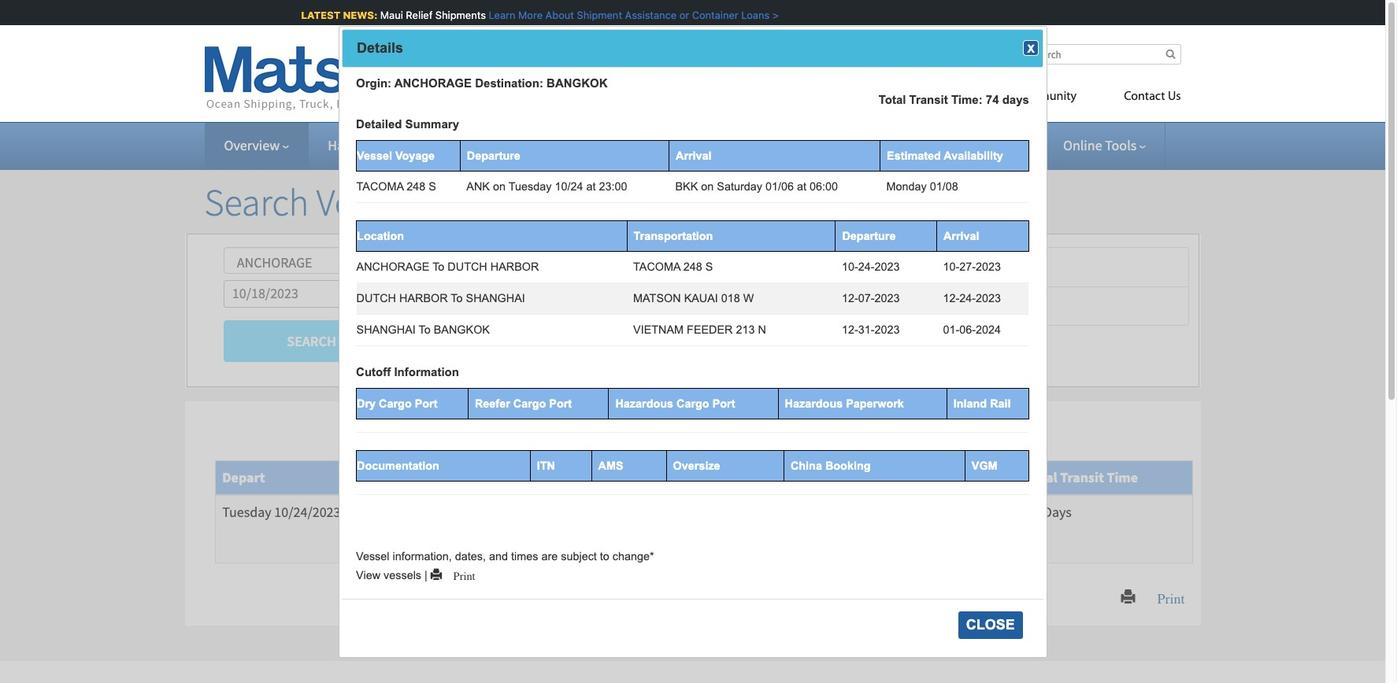 Task type: describe. For each thing, give the bounding box(es) containing it.
china for china eastbound
[[871, 297, 905, 315]]

cargo for reefer
[[513, 397, 546, 410]]

1 vertical spatial tuesday
[[222, 503, 271, 521]]

online tools
[[1063, 136, 1137, 154]]

0 vertical spatial harbor
[[490, 261, 539, 273]]

details inside dialog
[[357, 40, 403, 56]]

relief
[[404, 9, 431, 21]]

07-
[[858, 292, 875, 305]]

destination:
[[475, 76, 543, 90]]

12-24-2023
[[943, 292, 1001, 305]]

1 vertical spatial voyage
[[736, 468, 781, 487]]

23:00 inside details dialog
[[599, 180, 627, 193]]

voyage inside details dialog
[[395, 150, 435, 162]]

06:00
[[810, 180, 838, 193]]

days
[[1043, 503, 1072, 521]]

total transit time
[[1026, 468, 1138, 487]]

monday
[[886, 180, 927, 193]]

close button
[[957, 611, 1024, 640]]

to for dutch
[[432, 261, 444, 273]]

estimated
[[887, 150, 941, 162]]

ams
[[598, 460, 623, 472]]

reefer
[[475, 397, 510, 410]]

paperwork
[[846, 397, 904, 410]]

vessel - voyage #
[[687, 468, 791, 487]]

investors link
[[896, 83, 991, 115]]

asia
[[665, 136, 689, 154]]

74 inside "orgin: anchorage destination: bangkok total transit time: 74 days"
[[986, 93, 999, 106]]

vessel for vessel information, dates, and times are subject to change* view vessels |
[[356, 551, 389, 563]]

1 horizontal spatial total
[[1026, 468, 1057, 487]]

contact us link
[[1100, 83, 1181, 115]]

0 horizontal spatial arrival
[[676, 150, 712, 162]]

27-
[[959, 261, 976, 273]]

information
[[394, 365, 459, 379]]

availability
[[944, 150, 1003, 162]]

01/06
[[765, 180, 794, 193]]

0 horizontal spatial harbor
[[399, 292, 448, 305]]

2023 for 10-27-2023
[[976, 261, 1001, 273]]

port for hazardous cargo port
[[712, 397, 735, 410]]

tools
[[1105, 136, 1137, 154]]

online tools link
[[1063, 136, 1146, 154]]

monday 01/08
[[886, 180, 958, 193]]

latest
[[299, 9, 338, 21]]

are
[[541, 551, 558, 563]]

search vessel schedules
[[204, 179, 576, 226]]

12-07-2023
[[842, 292, 900, 305]]

contact us
[[1124, 91, 1181, 103]]

12- for 31-
[[842, 324, 858, 336]]

china for china booking
[[791, 460, 822, 472]]

port for reefer cargo port
[[549, 397, 572, 410]]

orgin:
[[356, 76, 391, 90]]

01-06-2024
[[943, 324, 1001, 336]]

close
[[966, 617, 1015, 633]]

inland rail
[[953, 397, 1011, 410]]

74 days
[[1026, 503, 1072, 521]]

south pacific link
[[737, 136, 824, 154]]

cutoff information
[[356, 365, 459, 379]]

1 horizontal spatial print link
[[1135, 581, 1193, 613]]

24- for 10-
[[858, 261, 875, 273]]

summary
[[405, 117, 459, 131]]

learn more about shipment assistance or container loans > link
[[487, 9, 777, 21]]

overview link
[[224, 136, 289, 154]]

search button
[[223, 320, 400, 362]]

12- for 24-
[[943, 292, 959, 305]]

about
[[543, 9, 572, 21]]

arrive
[[452, 468, 490, 487]]

alaska link
[[578, 136, 626, 154]]

news:
[[341, 9, 376, 21]]

information,
[[393, 551, 452, 563]]

0 horizontal spatial 23:00
[[343, 503, 375, 521]]

hazardous for hazardous cargo port
[[615, 397, 673, 410]]

assistance
[[623, 9, 675, 21]]

port for dry cargo port
[[415, 397, 437, 410]]

ank on tuesday 10/24 at 23:00
[[466, 180, 627, 193]]

schedules
[[418, 179, 576, 226]]

at for 01/06
[[797, 180, 806, 193]]

anchorage to dutch harbor
[[356, 261, 539, 273]]

view vessels link
[[356, 569, 421, 582]]

Start date text field
[[223, 280, 375, 308]]

2023 for 10-24-2023
[[875, 261, 900, 273]]

hazardous for hazardous paperwork
[[785, 397, 843, 410]]

print for the right print link
[[1143, 589, 1185, 605]]

24- for 12-
[[959, 292, 976, 305]]

1 vertical spatial anchorage
[[356, 261, 430, 273]]

at for 10/24
[[586, 180, 596, 193]]

saturday
[[717, 180, 762, 193]]

1 vertical spatial bangkok
[[434, 324, 490, 336]]

tuesday 10/24/2023 23:00
[[222, 503, 375, 521]]

cargo for dry
[[379, 397, 412, 410]]

vietnam
[[633, 324, 684, 336]]

south
[[737, 136, 773, 154]]

&
[[455, 136, 463, 154]]

alaska
[[578, 136, 617, 154]]

2024
[[976, 324, 1001, 336]]

micronesia
[[466, 136, 530, 154]]

vessels
[[384, 569, 421, 582]]

1 horizontal spatial departure
[[842, 230, 896, 242]]

w
[[743, 292, 754, 305]]

guam
[[416, 136, 452, 154]]

dates,
[[455, 551, 486, 563]]

guam & micronesia link
[[416, 136, 540, 154]]

018
[[721, 292, 740, 305]]

china westbound
[[871, 257, 975, 276]]

details dialog
[[338, 26, 1047, 658]]

more
[[516, 9, 541, 21]]

asia link
[[665, 136, 699, 154]]

latest news: maui relief shipments learn more about shipment assistance or container loans >
[[299, 9, 777, 21]]

tuesday inside details dialog
[[508, 180, 552, 193]]

1 vertical spatial 74
[[1026, 503, 1040, 521]]

contact
[[1124, 91, 1165, 103]]

rail
[[990, 397, 1011, 410]]

overview
[[224, 136, 280, 154]]

learn
[[487, 9, 513, 21]]

12-31-2023
[[842, 324, 900, 336]]

itn
[[537, 460, 555, 472]]

investors
[[920, 91, 967, 103]]

search image
[[1166, 49, 1175, 59]]

n
[[758, 324, 766, 336]]

pacific
[[776, 136, 814, 154]]

vgm
[[972, 460, 997, 472]]

blue matson logo with ocean, shipping, truck, rail and logistics written beneath it. image
[[204, 46, 425, 111]]

10/24
[[555, 180, 583, 193]]



Task type: locate. For each thing, give the bounding box(es) containing it.
search inside button
[[287, 332, 336, 350]]

0 horizontal spatial transit
[[909, 93, 948, 106]]

kauai
[[684, 292, 718, 305]]

ports
[[984, 136, 1015, 154]]

2 port from the left
[[549, 397, 572, 410]]

shanghai down anchorage to dutch harbor
[[466, 292, 525, 305]]

1 vertical spatial shanghai
[[356, 324, 416, 336]]

0 horizontal spatial details
[[357, 40, 403, 56]]

dutch up shanghai to bangkok
[[356, 292, 396, 305]]

to down dutch harbor to shanghai
[[419, 324, 431, 336]]

0 vertical spatial bangkok
[[547, 76, 608, 90]]

departure up ank
[[467, 150, 520, 162]]

shanghai up the 'cutoff'
[[356, 324, 416, 336]]

10- up "07-"
[[842, 261, 858, 273]]

2023 up 12-31-2023
[[875, 292, 900, 305]]

10- for 24-
[[842, 261, 858, 273]]

eastbound
[[908, 297, 972, 315]]

search down start date text field
[[287, 332, 336, 350]]

print link
[[431, 567, 475, 581], [1135, 581, 1193, 613]]

arrival
[[676, 150, 712, 162], [943, 230, 979, 242]]

1 horizontal spatial arrival
[[943, 230, 979, 242]]

2 cargo from the left
[[513, 397, 546, 410]]

vietnam feeder 213 n
[[633, 324, 766, 336]]

23:00 right 10/24/2023
[[343, 503, 375, 521]]

1 hazardous from the left
[[615, 397, 673, 410]]

dutch harbor to shanghai
[[356, 292, 525, 305]]

0 vertical spatial transit
[[909, 93, 948, 106]]

anchorage inside "orgin: anchorage destination: bangkok total transit time: 74 days"
[[394, 76, 472, 90]]

1 vertical spatial details
[[849, 468, 892, 487]]

anchorage up summary
[[394, 76, 472, 90]]

search
[[204, 179, 309, 226], [287, 332, 336, 350]]

1 horizontal spatial print
[[1143, 589, 1185, 605]]

china up 12-07-2023
[[871, 257, 905, 276]]

time:
[[951, 93, 983, 106]]

china inside details dialog
[[791, 460, 822, 472]]

search for search vessel schedules
[[204, 179, 309, 226]]

matson
[[633, 292, 681, 305]]

china eastbound link
[[858, 286, 1189, 326]]

12- up 01-
[[943, 292, 959, 305]]

1 horizontal spatial bangkok
[[547, 76, 608, 90]]

1 vertical spatial transit
[[1060, 468, 1104, 487]]

3 cargo from the left
[[676, 397, 709, 410]]

2 horizontal spatial to
[[451, 292, 463, 305]]

on right ank
[[493, 180, 506, 193]]

bangkok
[[547, 76, 608, 90], [434, 324, 490, 336]]

transportation
[[634, 230, 713, 242]]

0 vertical spatial details
[[357, 40, 403, 56]]

subject
[[561, 551, 597, 563]]

westbound
[[908, 257, 975, 276]]

dutch up dutch harbor to shanghai
[[448, 261, 487, 273]]

10/24/2023
[[274, 503, 341, 521]]

0 horizontal spatial shanghai
[[356, 324, 416, 336]]

1 horizontal spatial 74
[[1026, 503, 1040, 521]]

0 horizontal spatial 74
[[986, 93, 999, 106]]

None search field
[[1023, 44, 1181, 65]]

on right bkk
[[701, 180, 714, 193]]

hawaii
[[328, 136, 368, 154]]

31-
[[858, 324, 875, 336]]

1 vertical spatial total
[[1026, 468, 1057, 487]]

search down overview link
[[204, 179, 309, 226]]

inland
[[953, 397, 987, 410]]

arrival up 27-
[[943, 230, 979, 242]]

2023 up 2024
[[976, 292, 1001, 305]]

0 horizontal spatial voyage
[[395, 150, 435, 162]]

total up 74 days
[[1026, 468, 1057, 487]]

government link
[[862, 136, 946, 154]]

2 on from the left
[[701, 180, 714, 193]]

port up the oversize
[[712, 397, 735, 410]]

reefer cargo port
[[475, 397, 572, 410]]

bangkok up the alaska
[[547, 76, 608, 90]]

0 vertical spatial arrival
[[676, 150, 712, 162]]

1 vertical spatial print
[[1143, 589, 1185, 605]]

1 vertical spatial to
[[451, 292, 463, 305]]

transit inside "orgin: anchorage destination: bangkok total transit time: 74 days"
[[909, 93, 948, 106]]

06-
[[959, 324, 976, 336]]

0 horizontal spatial on
[[493, 180, 506, 193]]

2023 up 12-07-2023
[[875, 261, 900, 273]]

2 horizontal spatial port
[[712, 397, 735, 410]]

2 10- from the left
[[943, 261, 959, 273]]

matson kauai 018 w
[[633, 292, 754, 305]]

voyage down the detailed summary
[[395, 150, 435, 162]]

view
[[356, 569, 380, 582]]

-
[[729, 468, 733, 487]]

0 horizontal spatial departure
[[467, 150, 520, 162]]

vessel for vessel - voyage #
[[687, 468, 726, 487]]

0 horizontal spatial to
[[419, 324, 431, 336]]

and
[[489, 551, 508, 563]]

shanghai to bangkok
[[356, 324, 490, 336]]

total inside "orgin: anchorage destination: bangkok total transit time: 74 days"
[[879, 93, 906, 106]]

2023 up 12-24-2023
[[976, 261, 1001, 273]]

0 horizontal spatial bangkok
[[434, 324, 490, 336]]

vessel inside "vessel information, dates, and times are subject to change* view vessels |"
[[356, 551, 389, 563]]

detailed
[[356, 117, 402, 131]]

china up 12-31-2023
[[871, 297, 905, 315]]

tuesday down depart at the left bottom
[[222, 503, 271, 521]]

0 horizontal spatial tuesday
[[222, 503, 271, 521]]

10- for 27-
[[943, 261, 959, 273]]

cargo right the dry
[[379, 397, 412, 410]]

2023 for 12-31-2023
[[875, 324, 900, 336]]

0 vertical spatial total
[[879, 93, 906, 106]]

1 horizontal spatial at
[[797, 180, 806, 193]]

to for bangkok
[[419, 324, 431, 336]]

0 vertical spatial departure
[[467, 150, 520, 162]]

transit left time:
[[909, 93, 948, 106]]

10- up 12-24-2023
[[943, 261, 959, 273]]

1 horizontal spatial details
[[849, 468, 892, 487]]

print inside details dialog
[[442, 567, 475, 581]]

cargo for hazardous
[[676, 397, 709, 410]]

vessel
[[357, 150, 392, 162], [316, 179, 411, 226], [687, 468, 726, 487], [356, 551, 389, 563]]

0 horizontal spatial 24-
[[858, 261, 875, 273]]

cutoff
[[356, 365, 391, 379]]

transit left time
[[1060, 468, 1104, 487]]

to up dutch harbor to shanghai
[[432, 261, 444, 273]]

orgin: anchorage destination: bangkok total transit time: 74 days
[[356, 76, 1029, 106]]

0 vertical spatial voyage
[[395, 150, 435, 162]]

1 horizontal spatial shanghai
[[466, 292, 525, 305]]

change*
[[613, 551, 654, 563]]

1 horizontal spatial 10-
[[943, 261, 959, 273]]

0 horizontal spatial hazardous
[[615, 397, 673, 410]]

1 vertical spatial search
[[287, 332, 336, 350]]

details
[[357, 40, 403, 56], [849, 468, 892, 487]]

port down information
[[415, 397, 437, 410]]

0 horizontal spatial print link
[[431, 567, 475, 581]]

anchorage
[[394, 76, 472, 90], [356, 261, 430, 273]]

0 horizontal spatial at
[[586, 180, 596, 193]]

vessel left -
[[687, 468, 726, 487]]

at right 10/24 at the left of the page
[[586, 180, 596, 193]]

1 vertical spatial harbor
[[399, 292, 448, 305]]

cargo right reefer
[[513, 397, 546, 410]]

01/08
[[930, 180, 958, 193]]

1 horizontal spatial dutch
[[448, 261, 487, 273]]

china left booking
[[791, 460, 822, 472]]

anchorage down location
[[356, 261, 430, 273]]

tacoma 248 s
[[356, 180, 436, 193]]

2023 for 12-24-2023
[[976, 292, 1001, 305]]

estimated availability
[[887, 150, 1003, 162]]

0 vertical spatial china
[[871, 257, 905, 276]]

china for china westbound
[[871, 257, 905, 276]]

harbor up shanghai to bangkok
[[399, 292, 448, 305]]

at right '01/06'
[[797, 180, 806, 193]]

1 horizontal spatial voyage
[[736, 468, 781, 487]]

china eastbound
[[871, 297, 972, 315]]

shipment
[[575, 9, 620, 21]]

bangkok down dutch harbor to shanghai
[[434, 324, 490, 336]]

23:00 down alaska link
[[599, 180, 627, 193]]

1 at from the left
[[586, 180, 596, 193]]

0 vertical spatial tuesday
[[508, 180, 552, 193]]

01-
[[943, 324, 959, 336]]

0 vertical spatial 24-
[[858, 261, 875, 273]]

1 10- from the left
[[842, 261, 858, 273]]

0 horizontal spatial print
[[442, 567, 475, 581]]

booking
[[825, 460, 871, 472]]

at
[[586, 180, 596, 193], [797, 180, 806, 193]]

1 horizontal spatial 23:00
[[599, 180, 627, 193]]

2023 down 12-07-2023
[[875, 324, 900, 336]]

harbor down schedules
[[490, 261, 539, 273]]

0 vertical spatial dutch
[[448, 261, 487, 273]]

on
[[493, 180, 506, 193], [701, 180, 714, 193]]

1 horizontal spatial tuesday
[[508, 180, 552, 193]]

1 horizontal spatial harbor
[[490, 261, 539, 273]]

0 horizontal spatial port
[[415, 397, 437, 410]]

cargo
[[379, 397, 412, 410], [513, 397, 546, 410], [676, 397, 709, 410]]

container
[[690, 9, 736, 21]]

transit
[[909, 93, 948, 106], [1060, 468, 1104, 487]]

2 vertical spatial to
[[419, 324, 431, 336]]

voyage right -
[[736, 468, 781, 487]]

0 vertical spatial to
[[432, 261, 444, 273]]

1 horizontal spatial on
[[701, 180, 714, 193]]

hazardous cargo port
[[615, 397, 735, 410]]

2023 for 12-07-2023
[[875, 292, 900, 305]]

1 horizontal spatial hazardous
[[785, 397, 843, 410]]

s
[[705, 261, 713, 273]]

12- up 31-
[[842, 292, 858, 305]]

1 horizontal spatial port
[[549, 397, 572, 410]]

details down maui
[[357, 40, 403, 56]]

End date text field
[[547, 280, 699, 308]]

bkk
[[675, 180, 698, 193]]

3 port from the left
[[712, 397, 735, 410]]

tuesday left 10/24 at the left of the page
[[508, 180, 552, 193]]

vessel down detailed
[[357, 150, 392, 162]]

12- down "07-"
[[842, 324, 858, 336]]

1 vertical spatial departure
[[842, 230, 896, 242]]

time
[[1107, 468, 1138, 487]]

1 on from the left
[[493, 180, 506, 193]]

cargo up the oversize
[[676, 397, 709, 410]]

0 vertical spatial search
[[204, 179, 309, 226]]

2 horizontal spatial cargo
[[676, 397, 709, 410]]

dry cargo port
[[357, 397, 437, 410]]

detailed summary
[[356, 117, 459, 131]]

shipments
[[433, 9, 484, 21]]

2 at from the left
[[797, 180, 806, 193]]

port up the itn
[[549, 397, 572, 410]]

0 horizontal spatial cargo
[[379, 397, 412, 410]]

1 vertical spatial 24-
[[959, 292, 976, 305]]

total up government on the top right
[[879, 93, 906, 106]]

vessel up view
[[356, 551, 389, 563]]

|
[[425, 569, 427, 582]]

search for search
[[287, 332, 336, 350]]

hazardous up ams on the bottom left
[[615, 397, 673, 410]]

1 horizontal spatial to
[[432, 261, 444, 273]]

24- down 27-
[[959, 292, 976, 305]]

1 vertical spatial arrival
[[943, 230, 979, 242]]

0 vertical spatial anchorage
[[394, 76, 472, 90]]

government
[[862, 136, 936, 154]]

12- for 07-
[[842, 292, 858, 305]]

top menu navigation
[[610, 83, 1181, 115]]

on for tuesday
[[493, 180, 506, 193]]

1 horizontal spatial 24-
[[959, 292, 976, 305]]

1 horizontal spatial cargo
[[513, 397, 546, 410]]

departure up 10-24-2023
[[842, 230, 896, 242]]

2 vertical spatial china
[[791, 460, 822, 472]]

china inside "china eastbound" link
[[871, 297, 905, 315]]

on for saturday
[[701, 180, 714, 193]]

hazardous
[[615, 397, 673, 410], [785, 397, 843, 410]]

0 vertical spatial shanghai
[[466, 292, 525, 305]]

china inside china westbound link
[[871, 257, 905, 276]]

bangkok inside "orgin: anchorage destination: bangkok total transit time: 74 days"
[[547, 76, 608, 90]]

10-
[[842, 261, 858, 273], [943, 261, 959, 273]]

hazardous left paperwork
[[785, 397, 843, 410]]

0 vertical spatial 23:00
[[599, 180, 627, 193]]

bkk on saturday 01/06 at 06:00
[[675, 180, 838, 193]]

details down paperwork
[[849, 468, 892, 487]]

to down anchorage to dutch harbor
[[451, 292, 463, 305]]

2023
[[875, 261, 900, 273], [976, 261, 1001, 273], [875, 292, 900, 305], [976, 292, 1001, 305], [875, 324, 900, 336]]

10-27-2023
[[943, 261, 1001, 273]]

1 vertical spatial china
[[871, 297, 905, 315]]

arrival up bkk
[[676, 150, 712, 162]]

0 vertical spatial print
[[442, 567, 475, 581]]

1 vertical spatial 23:00
[[343, 503, 375, 521]]

0 vertical spatial 74
[[986, 93, 999, 106]]

1 cargo from the left
[[379, 397, 412, 410]]

loans
[[739, 9, 768, 21]]

tacoma
[[633, 261, 680, 273]]

china westbound link
[[858, 247, 1189, 287]]

0 horizontal spatial total
[[879, 93, 906, 106]]

24- up "07-"
[[858, 261, 875, 273]]

tacoma 248 s
[[633, 261, 713, 273]]

Search search field
[[1023, 44, 1181, 65]]

0 horizontal spatial 10-
[[842, 261, 858, 273]]

1 port from the left
[[415, 397, 437, 410]]

vessel for vessel voyage
[[357, 150, 392, 162]]

ank
[[466, 180, 490, 193]]

1 horizontal spatial transit
[[1060, 468, 1104, 487]]

2 hazardous from the left
[[785, 397, 843, 410]]

print for left print link
[[442, 567, 475, 581]]

>
[[770, 9, 777, 21]]

1 vertical spatial dutch
[[356, 292, 396, 305]]

or
[[677, 9, 687, 21]]

maui
[[378, 9, 401, 21]]

213
[[736, 324, 755, 336]]

vessel up location
[[316, 179, 411, 226]]

community
[[1014, 91, 1077, 103]]

74
[[986, 93, 999, 106], [1026, 503, 1040, 521]]

0 horizontal spatial dutch
[[356, 292, 396, 305]]



Task type: vqa. For each thing, say whether or not it's contained in the screenshot.


